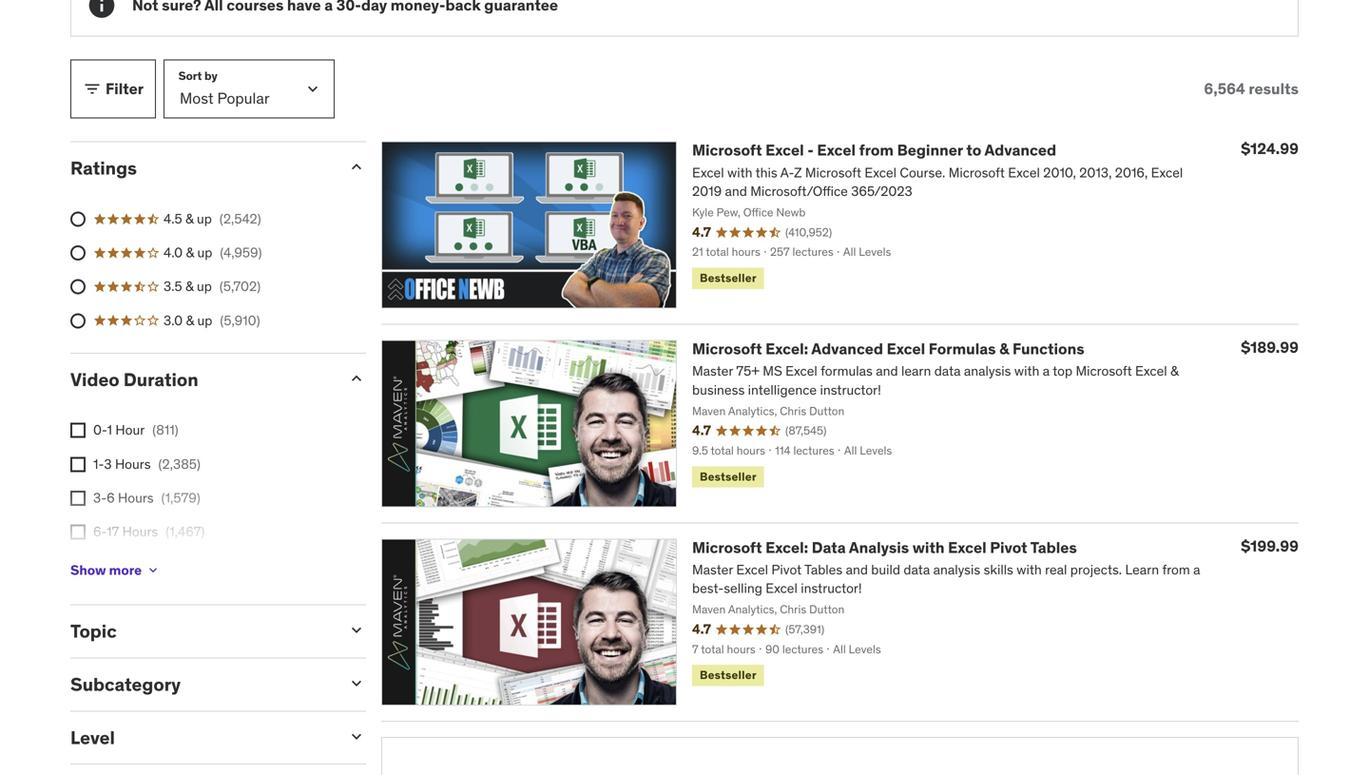 Task type: locate. For each thing, give the bounding box(es) containing it.
6,564 results status
[[1205, 79, 1299, 99]]

4.0 & up (4,959)
[[164, 244, 262, 261]]

microsoft
[[693, 141, 762, 160], [693, 339, 762, 359], [693, 538, 762, 557]]

xsmall image left 6-
[[70, 525, 86, 540]]

(5,702)
[[220, 278, 261, 295]]

17
[[107, 523, 119, 540]]

small image for ratings
[[347, 158, 366, 177]]

0-
[[93, 422, 107, 439]]

1 vertical spatial microsoft
[[693, 339, 762, 359]]

xsmall image
[[70, 423, 86, 438], [70, 457, 86, 472]]

hours
[[115, 455, 151, 473], [118, 489, 154, 506], [122, 523, 158, 540], [117, 557, 153, 574]]

xsmall image left 0-
[[70, 423, 86, 438]]

microsoft excel - excel from beginner to advanced
[[693, 141, 1057, 160]]

0 vertical spatial advanced
[[985, 141, 1057, 160]]

microsoft excel: advanced excel formulas & functions
[[693, 339, 1085, 359]]

& right 4.5
[[186, 210, 194, 227]]

results
[[1249, 79, 1299, 99]]

1
[[107, 422, 112, 439]]

(1,467)
[[166, 523, 205, 540]]

small image
[[83, 80, 102, 99], [347, 369, 366, 388], [347, 621, 366, 640]]

up right '3.0'
[[197, 312, 213, 329]]

hours right 3
[[115, 455, 151, 473]]

xsmall image left 1-
[[70, 457, 86, 472]]

& right '3.0'
[[186, 312, 194, 329]]

2 vertical spatial small image
[[347, 727, 366, 746]]

show
[[70, 562, 106, 579]]

17+ hours
[[93, 557, 153, 574]]

up right 4.0
[[197, 244, 213, 261]]

2 small image from the top
[[347, 674, 366, 693]]

filter button
[[70, 60, 156, 119]]

more
[[109, 562, 142, 579]]

1 excel: from the top
[[766, 339, 809, 359]]

2 excel: from the top
[[766, 538, 809, 557]]

formulas
[[929, 339, 996, 359]]

advanced
[[985, 141, 1057, 160], [812, 339, 884, 359]]

1 horizontal spatial advanced
[[985, 141, 1057, 160]]

$124.99
[[1242, 139, 1299, 159]]

1 xsmall image from the top
[[70, 423, 86, 438]]

2 vertical spatial small image
[[347, 621, 366, 640]]

& right 4.0
[[186, 244, 194, 261]]

(1,579)
[[161, 489, 200, 506]]

xsmall image
[[70, 491, 86, 506], [70, 525, 86, 540], [146, 563, 161, 578]]

microsoft for microsoft excel: data analysis with excel pivot tables
[[693, 538, 762, 557]]

excel right the with
[[949, 538, 987, 557]]

0 vertical spatial small image
[[347, 158, 366, 177]]

2 up from the top
[[197, 244, 213, 261]]

up right 4.5
[[197, 210, 212, 227]]

0 vertical spatial xsmall image
[[70, 491, 86, 506]]

xsmall image left 3-
[[70, 491, 86, 506]]

small image for video duration
[[347, 369, 366, 388]]

video duration button
[[70, 368, 332, 391]]

1 vertical spatial xsmall image
[[70, 525, 86, 540]]

xsmall image right more
[[146, 563, 161, 578]]

functions
[[1013, 339, 1085, 359]]

1 vertical spatial small image
[[347, 674, 366, 693]]

0 horizontal spatial advanced
[[812, 339, 884, 359]]

microsoft excel: advanced excel formulas & functions link
[[693, 339, 1085, 359]]

&
[[186, 210, 194, 227], [186, 244, 194, 261], [186, 278, 194, 295], [186, 312, 194, 329], [1000, 339, 1010, 359]]

hours for 1-3 hours
[[115, 455, 151, 473]]

1 vertical spatial small image
[[347, 369, 366, 388]]

pivot
[[991, 538, 1028, 557]]

1 vertical spatial xsmall image
[[70, 457, 86, 472]]

microsoft for microsoft excel - excel from beginner to advanced
[[693, 141, 762, 160]]

microsoft excel: data analysis with excel pivot tables
[[693, 538, 1078, 557]]

17+
[[93, 557, 114, 574]]

3 up from the top
[[197, 278, 212, 295]]

1 microsoft from the top
[[693, 141, 762, 160]]

1-
[[93, 455, 104, 473]]

3-6 hours (1,579)
[[93, 489, 200, 506]]

3 microsoft from the top
[[693, 538, 762, 557]]

up right 3.5
[[197, 278, 212, 295]]

up for 3.0 & up
[[197, 312, 213, 329]]

up
[[197, 210, 212, 227], [197, 244, 213, 261], [197, 278, 212, 295], [197, 312, 213, 329]]

2 xsmall image from the top
[[70, 457, 86, 472]]

0 vertical spatial small image
[[83, 80, 102, 99]]

4 up from the top
[[197, 312, 213, 329]]

& for 4.5
[[186, 210, 194, 227]]

excel right -
[[818, 141, 856, 160]]

(2,385)
[[158, 455, 201, 473]]

2 vertical spatial microsoft
[[693, 538, 762, 557]]

hours right '17+'
[[117, 557, 153, 574]]

-
[[808, 141, 814, 160]]

topic
[[70, 620, 117, 643]]

beginner
[[898, 141, 963, 160]]

hours right 6
[[118, 489, 154, 506]]

2 vertical spatial xsmall image
[[146, 563, 161, 578]]

excel:
[[766, 339, 809, 359], [766, 538, 809, 557]]

subcategory button
[[70, 673, 332, 696]]

0 vertical spatial excel:
[[766, 339, 809, 359]]

& for 4.0
[[186, 244, 194, 261]]

1 up from the top
[[197, 210, 212, 227]]

small image inside filter button
[[83, 80, 102, 99]]

small image
[[347, 158, 366, 177], [347, 674, 366, 693], [347, 727, 366, 746]]

excel: for data
[[766, 538, 809, 557]]

0 vertical spatial microsoft
[[693, 141, 762, 160]]

3 small image from the top
[[347, 727, 366, 746]]

& for 3.5
[[186, 278, 194, 295]]

1 small image from the top
[[347, 158, 366, 177]]

$199.99
[[1242, 536, 1299, 556]]

& right 3.5
[[186, 278, 194, 295]]

& for 3.0
[[186, 312, 194, 329]]

4.5
[[164, 210, 182, 227]]

2 microsoft from the top
[[693, 339, 762, 359]]

excel
[[766, 141, 804, 160], [818, 141, 856, 160], [887, 339, 926, 359], [949, 538, 987, 557]]

0 vertical spatial xsmall image
[[70, 423, 86, 438]]

$189.99
[[1242, 338, 1299, 357]]

1 vertical spatial excel:
[[766, 538, 809, 557]]

4.5 & up (2,542)
[[164, 210, 261, 227]]

from
[[860, 141, 894, 160]]

hour
[[115, 422, 145, 439]]

hours right 17
[[122, 523, 158, 540]]



Task type: vqa. For each thing, say whether or not it's contained in the screenshot.


Task type: describe. For each thing, give the bounding box(es) containing it.
6
[[107, 489, 115, 506]]

(2,542)
[[220, 210, 261, 227]]

ratings
[[70, 157, 137, 180]]

show more
[[70, 562, 142, 579]]

6-
[[93, 523, 107, 540]]

hours for 6-17 hours
[[122, 523, 158, 540]]

microsoft for microsoft excel: advanced excel formulas & functions
[[693, 339, 762, 359]]

level
[[70, 726, 115, 749]]

4.0
[[164, 244, 183, 261]]

xsmall image for 3-
[[70, 491, 86, 506]]

& right formulas
[[1000, 339, 1010, 359]]

tables
[[1031, 538, 1078, 557]]

hours for 3-6 hours
[[118, 489, 154, 506]]

3
[[104, 455, 112, 473]]

3-
[[93, 489, 107, 506]]

video duration
[[70, 368, 199, 391]]

data
[[812, 538, 846, 557]]

(4,959)
[[220, 244, 262, 261]]

video
[[70, 368, 120, 391]]

small image for subcategory
[[347, 674, 366, 693]]

6,564 results
[[1205, 79, 1299, 99]]

6,564
[[1205, 79, 1246, 99]]

1-3 hours (2,385)
[[93, 455, 201, 473]]

microsoft excel - excel from beginner to advanced link
[[693, 141, 1057, 160]]

3.5 & up (5,702)
[[164, 278, 261, 295]]

show more button
[[70, 551, 161, 589]]

1 vertical spatial advanced
[[812, 339, 884, 359]]

duration
[[124, 368, 199, 391]]

up for 3.5 & up
[[197, 278, 212, 295]]

xsmall image for 6-
[[70, 525, 86, 540]]

filter
[[106, 79, 144, 99]]

3.0
[[164, 312, 183, 329]]

small image for topic
[[347, 621, 366, 640]]

with
[[913, 538, 945, 557]]

3.0 & up (5,910)
[[164, 312, 260, 329]]

to
[[967, 141, 982, 160]]

6-17 hours (1,467)
[[93, 523, 205, 540]]

excel: for advanced
[[766, 339, 809, 359]]

(811)
[[152, 422, 179, 439]]

excel left -
[[766, 141, 804, 160]]

subcategory
[[70, 673, 181, 696]]

topic button
[[70, 620, 332, 643]]

excel left formulas
[[887, 339, 926, 359]]

xsmall image for 1-
[[70, 457, 86, 472]]

xsmall image for 0-
[[70, 423, 86, 438]]

(5,910)
[[220, 312, 260, 329]]

microsoft excel: data analysis with excel pivot tables link
[[693, 538, 1078, 557]]

ratings button
[[70, 157, 332, 180]]

small image for level
[[347, 727, 366, 746]]

0-1 hour (811)
[[93, 422, 179, 439]]

xsmall image inside show more button
[[146, 563, 161, 578]]

3.5
[[164, 278, 182, 295]]

analysis
[[849, 538, 910, 557]]

up for 4.5 & up
[[197, 210, 212, 227]]

up for 4.0 & up
[[197, 244, 213, 261]]

level button
[[70, 726, 332, 749]]



